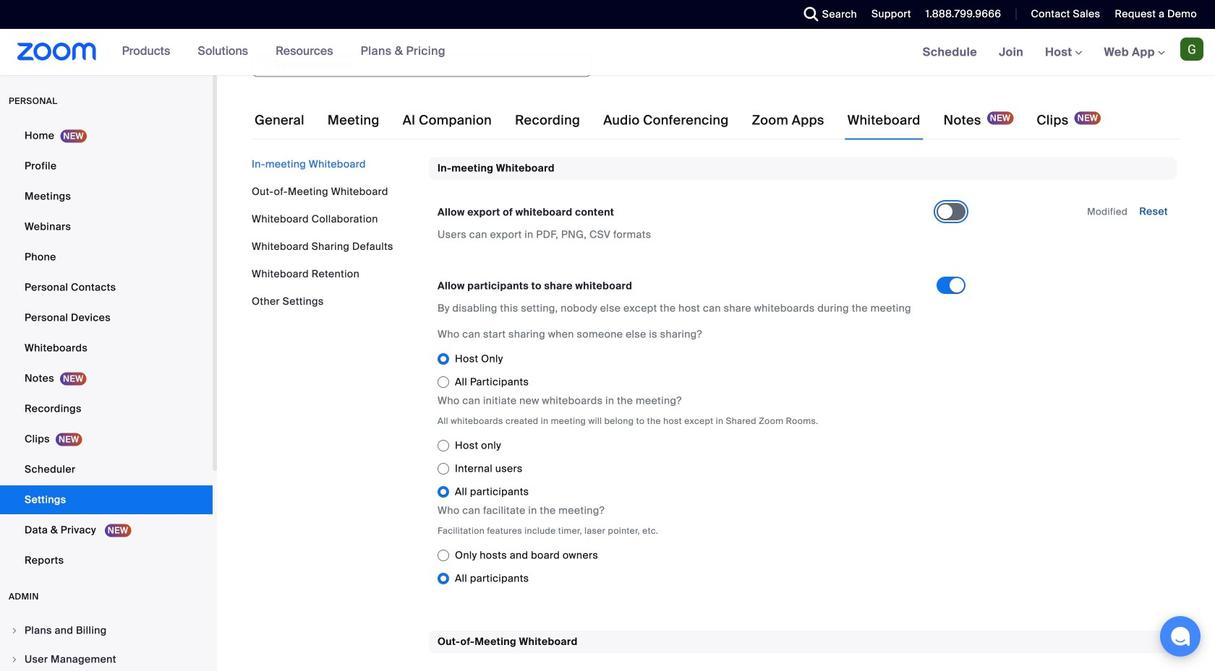 Task type: vqa. For each thing, say whether or not it's contained in the screenshot.
first menu item from the bottom
yes



Task type: locate. For each thing, give the bounding box(es) containing it.
tabs of my account settings page tab list
[[252, 100, 1104, 141]]

0 vertical spatial option group
[[438, 348, 977, 394]]

in-meeting whiteboard element
[[429, 157, 1177, 608]]

2 vertical spatial option group
[[438, 545, 977, 591]]

admin menu menu
[[0, 618, 213, 672]]

banner
[[0, 29, 1215, 76]]

1 menu item from the top
[[0, 618, 213, 645]]

product information navigation
[[97, 29, 456, 75]]

footer
[[0, 0, 1215, 29]]

2 option group from the top
[[438, 435, 977, 504]]

1 option group from the top
[[438, 348, 977, 394]]

1 vertical spatial option group
[[438, 435, 977, 504]]

right image
[[10, 627, 19, 636]]

zoom logo image
[[17, 43, 97, 61]]

option group
[[438, 348, 977, 394], [438, 435, 977, 504], [438, 545, 977, 591]]

1 vertical spatial menu item
[[0, 647, 213, 672]]

0 vertical spatial menu item
[[0, 618, 213, 645]]

menu bar
[[252, 157, 418, 309]]

profile picture image
[[1180, 38, 1203, 61]]

menu item
[[0, 618, 213, 645], [0, 647, 213, 672]]

2 menu item from the top
[[0, 647, 213, 672]]



Task type: describe. For each thing, give the bounding box(es) containing it.
meetings navigation
[[912, 29, 1215, 76]]

3 option group from the top
[[438, 545, 977, 591]]

Search Settings text field
[[252, 54, 592, 77]]

personal menu menu
[[0, 122, 213, 577]]

open chat image
[[1170, 627, 1190, 647]]

right image
[[10, 656, 19, 665]]



